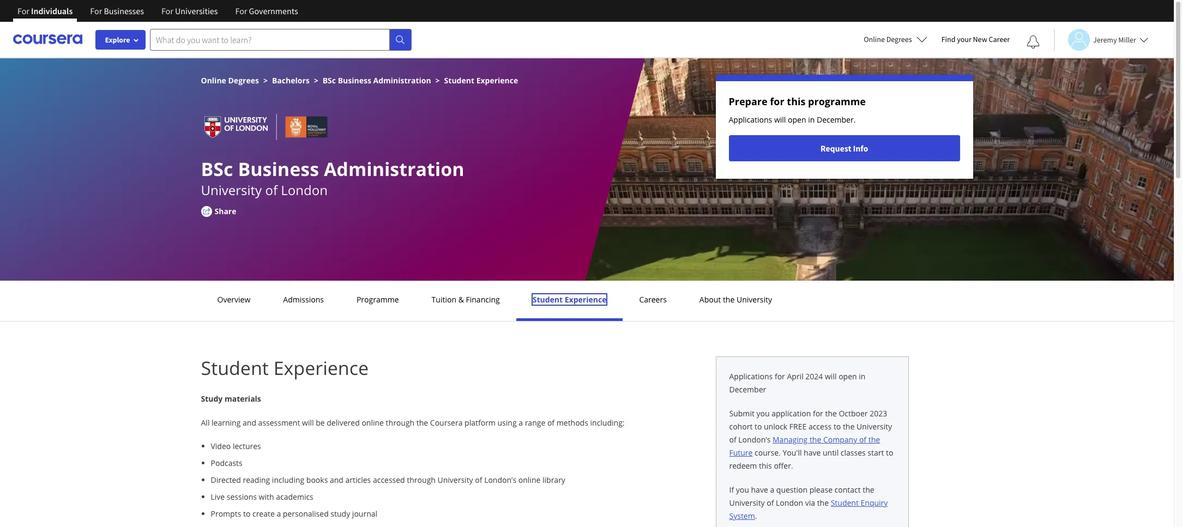 Task type: locate. For each thing, give the bounding box(es) containing it.
have inside course. you'll have until classes start to redeem this offer.
[[804, 448, 821, 458]]

1 horizontal spatial london's
[[738, 435, 771, 445]]

1 horizontal spatial experience
[[476, 75, 518, 86]]

enquiry
[[861, 498, 888, 508]]

if
[[729, 485, 734, 495]]

0 vertical spatial experience
[[476, 75, 518, 86]]

this down 'course.'
[[759, 461, 772, 471]]

online
[[864, 34, 885, 44], [201, 75, 226, 86]]

to left "create"
[[243, 509, 250, 519]]

0 vertical spatial for
[[770, 95, 784, 108]]

1 horizontal spatial >
[[314, 75, 318, 86]]

open inside applications for april 2024 will open in december
[[839, 371, 857, 382]]

have inside if you have a question please contact the university of london via the
[[751, 485, 768, 495]]

video lectures list item
[[211, 441, 716, 452]]

bsc up share
[[201, 156, 233, 182]]

through
[[386, 418, 415, 428], [407, 475, 436, 485]]

find
[[941, 34, 956, 44]]

1 horizontal spatial bsc
[[323, 75, 336, 86]]

you up the unlock at the bottom of page
[[757, 408, 770, 419]]

video
[[211, 441, 231, 451]]

for universities
[[161, 5, 218, 16]]

0 vertical spatial you
[[757, 408, 770, 419]]

request info
[[820, 143, 868, 154]]

university up system
[[729, 498, 765, 508]]

1 horizontal spatial online
[[518, 475, 541, 485]]

0 vertical spatial in
[[808, 115, 815, 125]]

share button
[[201, 206, 253, 217]]

in inside applications for april 2024 will open in december
[[859, 371, 866, 382]]

a for if you have a question please contact the university of london via the
[[770, 485, 774, 495]]

of inside bsc business administration university of london
[[265, 181, 278, 199]]

london's up live sessions with academics list item
[[484, 475, 516, 485]]

1 vertical spatial london's
[[484, 475, 516, 485]]

the right the via
[[817, 498, 829, 508]]

2 vertical spatial a
[[277, 509, 281, 519]]

will
[[774, 115, 786, 125], [825, 371, 837, 382], [302, 418, 314, 428]]

application
[[772, 408, 811, 419]]

will down prepare for this programme
[[774, 115, 786, 125]]

1 horizontal spatial you
[[757, 408, 770, 419]]

0 vertical spatial london's
[[738, 435, 771, 445]]

1 vertical spatial experience
[[565, 294, 607, 305]]

through inside list item
[[407, 475, 436, 485]]

2 vertical spatial experience
[[274, 356, 369, 381]]

university up live sessions with academics list item
[[438, 475, 473, 485]]

you for submit
[[757, 408, 770, 419]]

degrees left bachelors
[[228, 75, 259, 86]]

via
[[805, 498, 815, 508]]

managing the company of the future link
[[729, 435, 880, 458]]

submit you application for the octboer 2023 cohort to unlock free access to the university of london's
[[729, 408, 892, 445]]

and
[[243, 418, 256, 428], [330, 475, 343, 485]]

university inside if you have a question please contact the university of london via the
[[729, 498, 765, 508]]

directed reading including books and articles accessed through university of london's online library
[[211, 475, 565, 485]]

1 vertical spatial london
[[776, 498, 803, 508]]

a right "using"
[[519, 418, 523, 428]]

a left question
[[770, 485, 774, 495]]

have left until
[[804, 448, 821, 458]]

2 horizontal spatial >
[[435, 75, 440, 86]]

will for all learning and assessment will be delivered online through the coursera platform using a range of methods including:
[[302, 418, 314, 428]]

for inside applications for april 2024 will open in december
[[775, 371, 785, 382]]

0 horizontal spatial london
[[281, 181, 328, 199]]

prompts to create a personalised study journal
[[211, 509, 377, 519]]

0 horizontal spatial online
[[201, 75, 226, 86]]

course.
[[755, 448, 781, 458]]

classes
[[841, 448, 866, 458]]

1 vertical spatial a
[[770, 485, 774, 495]]

london's inside list item
[[484, 475, 516, 485]]

0 horizontal spatial have
[[751, 485, 768, 495]]

applications for april 2024 will open in december
[[729, 371, 866, 395]]

journal
[[352, 509, 377, 519]]

prompts to create a personalised study journal list item
[[211, 508, 716, 520]]

1 horizontal spatial london
[[776, 498, 803, 508]]

to right start
[[886, 448, 893, 458]]

to inside course. you'll have until classes start to redeem this offer.
[[886, 448, 893, 458]]

you inside if you have a question please contact the university of london via the
[[736, 485, 749, 495]]

and right learning
[[243, 418, 256, 428]]

0 horizontal spatial open
[[788, 115, 806, 125]]

0 horizontal spatial you
[[736, 485, 749, 495]]

in
[[808, 115, 815, 125], [859, 371, 866, 382]]

books
[[306, 475, 328, 485]]

0 vertical spatial applications
[[729, 115, 772, 125]]

course. you'll have until classes start to redeem this offer.
[[729, 448, 893, 471]]

2 horizontal spatial experience
[[565, 294, 607, 305]]

have up .
[[751, 485, 768, 495]]

for for businesses
[[90, 5, 102, 16]]

online left library
[[518, 475, 541, 485]]

system
[[729, 511, 755, 521]]

1 vertical spatial in
[[859, 371, 866, 382]]

video lectures
[[211, 441, 261, 451]]

december.
[[817, 115, 856, 125]]

0 vertical spatial open
[[788, 115, 806, 125]]

a
[[519, 418, 523, 428], [770, 485, 774, 495], [277, 509, 281, 519]]

the up enquiry
[[863, 485, 874, 495]]

the up access
[[825, 408, 837, 419]]

degrees left find
[[886, 34, 912, 44]]

articles
[[345, 475, 371, 485]]

bsc
[[323, 75, 336, 86], [201, 156, 233, 182]]

1 vertical spatial through
[[407, 475, 436, 485]]

2 vertical spatial for
[[813, 408, 823, 419]]

university up share button
[[201, 181, 262, 199]]

you inside submit you application for the octboer 2023 cohort to unlock free access to the university of london's
[[757, 408, 770, 419]]

for individuals
[[17, 5, 73, 16]]

this up applications will open in december.
[[787, 95, 806, 108]]

0 vertical spatial bsc
[[323, 75, 336, 86]]

0 horizontal spatial >
[[263, 75, 268, 86]]

university of london image
[[201, 114, 332, 140]]

0 vertical spatial administration
[[373, 75, 431, 86]]

for left businesses
[[90, 5, 102, 16]]

2 vertical spatial will
[[302, 418, 314, 428]]

0 vertical spatial and
[[243, 418, 256, 428]]

will left be
[[302, 418, 314, 428]]

for
[[770, 95, 784, 108], [775, 371, 785, 382], [813, 408, 823, 419]]

online degrees
[[864, 34, 912, 44]]

experience
[[476, 75, 518, 86], [565, 294, 607, 305], [274, 356, 369, 381]]

for left individuals
[[17, 5, 29, 16]]

1 vertical spatial have
[[751, 485, 768, 495]]

individuals
[[31, 5, 73, 16]]

1 horizontal spatial online
[[864, 34, 885, 44]]

1 vertical spatial business
[[238, 156, 319, 182]]

london's up 'course.'
[[738, 435, 771, 445]]

offer.
[[774, 461, 793, 471]]

contact
[[835, 485, 861, 495]]

1 horizontal spatial degrees
[[886, 34, 912, 44]]

0 horizontal spatial degrees
[[228, 75, 259, 86]]

the down access
[[810, 435, 821, 445]]

have for you
[[751, 485, 768, 495]]

0 vertical spatial online
[[864, 34, 885, 44]]

a right "create"
[[277, 509, 281, 519]]

1 vertical spatial degrees
[[228, 75, 259, 86]]

list containing video lectures
[[205, 441, 716, 527]]

1 for from the left
[[17, 5, 29, 16]]

2 horizontal spatial a
[[770, 485, 774, 495]]

banner navigation
[[9, 0, 307, 30]]

1 vertical spatial applications
[[729, 371, 773, 382]]

online inside popup button
[[864, 34, 885, 44]]

0 vertical spatial student experience
[[533, 294, 607, 305]]

university inside submit you application for the octboer 2023 cohort to unlock free access to the university of london's
[[857, 421, 892, 432]]

0 vertical spatial a
[[519, 418, 523, 428]]

until
[[823, 448, 839, 458]]

through right accessed
[[407, 475, 436, 485]]

a for prompts to create a personalised study journal
[[277, 509, 281, 519]]

0 horizontal spatial bsc
[[201, 156, 233, 182]]

1 vertical spatial online
[[201, 75, 226, 86]]

student
[[444, 75, 474, 86], [533, 294, 563, 305], [201, 356, 269, 381], [831, 498, 859, 508]]

online right delivered
[[362, 418, 384, 428]]

1 vertical spatial you
[[736, 485, 749, 495]]

about the university
[[700, 294, 772, 305]]

you
[[757, 408, 770, 419], [736, 485, 749, 495]]

for left april
[[775, 371, 785, 382]]

1 vertical spatial bsc
[[201, 156, 233, 182]]

and right books on the left
[[330, 475, 343, 485]]

for up access
[[813, 408, 823, 419]]

live sessions with academics
[[211, 492, 313, 502]]

1 horizontal spatial will
[[774, 115, 786, 125]]

london's
[[738, 435, 771, 445], [484, 475, 516, 485]]

degrees inside popup button
[[886, 34, 912, 44]]

1 vertical spatial for
[[775, 371, 785, 382]]

applications up december
[[729, 371, 773, 382]]

all learning and assessment will be delivered online through the coursera platform using a range of methods including:
[[201, 418, 625, 428]]

applications will open in december.
[[729, 115, 856, 125]]

have
[[804, 448, 821, 458], [751, 485, 768, 495]]

0 vertical spatial business
[[338, 75, 371, 86]]

study
[[331, 509, 350, 519]]

open down prepare for this programme
[[788, 115, 806, 125]]

methods
[[557, 418, 588, 428]]

explore button
[[95, 30, 146, 50]]

for left governments
[[235, 5, 247, 16]]

including:
[[590, 418, 625, 428]]

admissions
[[283, 294, 324, 305]]

1 vertical spatial online
[[518, 475, 541, 485]]

1 vertical spatial this
[[759, 461, 772, 471]]

octboer
[[839, 408, 868, 419]]

1 vertical spatial and
[[330, 475, 343, 485]]

jeremy miller button
[[1054, 29, 1148, 50]]

1 horizontal spatial have
[[804, 448, 821, 458]]

university down 2023
[[857, 421, 892, 432]]

in down prepare for this programme
[[808, 115, 815, 125]]

online
[[362, 418, 384, 428], [518, 475, 541, 485]]

a inside prompts to create a personalised study journal list item
[[277, 509, 281, 519]]

4 for from the left
[[235, 5, 247, 16]]

bsc right bachelors link
[[323, 75, 336, 86]]

platform
[[465, 418, 496, 428]]

0 vertical spatial have
[[804, 448, 821, 458]]

1 horizontal spatial open
[[839, 371, 857, 382]]

degrees
[[886, 34, 912, 44], [228, 75, 259, 86]]

of inside list item
[[475, 475, 482, 485]]

create
[[252, 509, 275, 519]]

bsc inside bsc business administration university of london
[[201, 156, 233, 182]]

applications inside applications for april 2024 will open in december
[[729, 371, 773, 382]]

list
[[205, 441, 716, 527]]

0 horizontal spatial a
[[277, 509, 281, 519]]

0 horizontal spatial in
[[808, 115, 815, 125]]

0 vertical spatial london
[[281, 181, 328, 199]]

will inside applications for april 2024 will open in december
[[825, 371, 837, 382]]

None search field
[[150, 29, 412, 50]]

for up applications will open in december.
[[770, 95, 784, 108]]

0 horizontal spatial this
[[759, 461, 772, 471]]

1 vertical spatial open
[[839, 371, 857, 382]]

0 vertical spatial degrees
[[886, 34, 912, 44]]

business
[[338, 75, 371, 86], [238, 156, 319, 182]]

1 horizontal spatial in
[[859, 371, 866, 382]]

you right the if
[[736, 485, 749, 495]]

london
[[281, 181, 328, 199], [776, 498, 803, 508]]

london inside if you have a question please contact the university of london via the
[[776, 498, 803, 508]]

redeem
[[729, 461, 757, 471]]

a inside if you have a question please contact the university of london via the
[[770, 485, 774, 495]]

through left the coursera
[[386, 418, 415, 428]]

will right 2024
[[825, 371, 837, 382]]

tuition & financing link
[[428, 294, 503, 305]]

0 vertical spatial this
[[787, 95, 806, 108]]

and inside list item
[[330, 475, 343, 485]]

cohort
[[729, 421, 753, 432]]

applications for applications will open in december.
[[729, 115, 772, 125]]

this inside course. you'll have until classes start to redeem this offer.
[[759, 461, 772, 471]]

career
[[989, 34, 1010, 44]]

2 horizontal spatial will
[[825, 371, 837, 382]]

0 vertical spatial will
[[774, 115, 786, 125]]

1 horizontal spatial and
[[330, 475, 343, 485]]

0 horizontal spatial online
[[362, 418, 384, 428]]

live
[[211, 492, 225, 502]]

0 horizontal spatial business
[[238, 156, 319, 182]]

for left universities
[[161, 5, 173, 16]]

0 horizontal spatial student experience
[[201, 356, 369, 381]]

for governments
[[235, 5, 298, 16]]

applications down prepare
[[729, 115, 772, 125]]

request info button
[[729, 135, 960, 161]]

for
[[17, 5, 29, 16], [90, 5, 102, 16], [161, 5, 173, 16], [235, 5, 247, 16]]

for for individuals
[[17, 5, 29, 16]]

1 vertical spatial will
[[825, 371, 837, 382]]

1 vertical spatial administration
[[324, 156, 464, 182]]

1 horizontal spatial business
[[338, 75, 371, 86]]

coursera
[[430, 418, 463, 428]]

programme
[[357, 294, 399, 305]]

delivered
[[327, 418, 360, 428]]

admissions link
[[280, 294, 327, 305]]

to
[[755, 421, 762, 432], [834, 421, 841, 432], [886, 448, 893, 458], [243, 509, 250, 519]]

the
[[723, 294, 735, 305], [825, 408, 837, 419], [416, 418, 428, 428], [843, 421, 855, 432], [810, 435, 821, 445], [868, 435, 880, 445], [863, 485, 874, 495], [817, 498, 829, 508]]

3 for from the left
[[161, 5, 173, 16]]

0 horizontal spatial london's
[[484, 475, 516, 485]]

2 for from the left
[[90, 5, 102, 16]]

open right 2024
[[839, 371, 857, 382]]

in up the octboer
[[859, 371, 866, 382]]

degrees for online degrees > bachelors > bsc business administration > student experience
[[228, 75, 259, 86]]

0 horizontal spatial will
[[302, 418, 314, 428]]



Task type: vqa. For each thing, say whether or not it's contained in the screenshot.
THE IN
yes



Task type: describe. For each thing, give the bounding box(es) containing it.
find your new career
[[941, 34, 1010, 44]]

lectures
[[233, 441, 261, 451]]

to up company
[[834, 421, 841, 432]]

student enquiry system link
[[729, 498, 888, 521]]

&
[[458, 294, 464, 305]]

april
[[787, 371, 804, 382]]

university inside bsc business administration university of london
[[201, 181, 262, 199]]

jeremy miller
[[1093, 35, 1136, 44]]

2023
[[870, 408, 887, 419]]

live sessions with academics list item
[[211, 491, 716, 503]]

1 horizontal spatial this
[[787, 95, 806, 108]]

programme
[[808, 95, 866, 108]]

free
[[789, 421, 807, 432]]

bachelors link
[[272, 75, 310, 86]]

2024
[[806, 371, 823, 382]]

about
[[700, 294, 721, 305]]

will for applications for april 2024 will open in december
[[825, 371, 837, 382]]

of inside submit you application for the octboer 2023 cohort to unlock free access to the university of london's
[[729, 435, 737, 445]]

for for universities
[[161, 5, 173, 16]]

including
[[272, 475, 304, 485]]

future
[[729, 448, 753, 458]]

study materials
[[201, 394, 261, 404]]

info
[[853, 143, 868, 154]]

coursera image
[[13, 31, 82, 48]]

business inside bsc business administration university of london
[[238, 156, 319, 182]]

applications for applications for april 2024 will open in december
[[729, 371, 773, 382]]

london's inside submit you application for the octboer 2023 cohort to unlock free access to the university of london's
[[738, 435, 771, 445]]

student enquiry system
[[729, 498, 888, 521]]

tuition
[[432, 294, 456, 305]]

miller
[[1119, 35, 1136, 44]]

learning
[[212, 418, 241, 428]]

question
[[776, 485, 808, 495]]

new
[[973, 34, 987, 44]]

careers
[[639, 294, 667, 305]]

you for if
[[736, 485, 749, 495]]

personalised
[[283, 509, 329, 519]]

for businesses
[[90, 5, 144, 16]]

be
[[316, 418, 325, 428]]

sessions
[[227, 492, 257, 502]]

please
[[810, 485, 833, 495]]

universities
[[175, 5, 218, 16]]

directed
[[211, 475, 241, 485]]

3 > from the left
[[435, 75, 440, 86]]

university right about
[[737, 294, 772, 305]]

podcasts list item
[[211, 457, 716, 469]]

online degrees > bachelors > bsc business administration > student experience
[[201, 75, 518, 86]]

jeremy
[[1093, 35, 1117, 44]]

december
[[729, 384, 766, 395]]

london inside bsc business administration university of london
[[281, 181, 328, 199]]

of inside if you have a question please contact the university of london via the
[[767, 498, 774, 508]]

businesses
[[104, 5, 144, 16]]

to inside prompts to create a personalised study journal list item
[[243, 509, 250, 519]]

show notifications image
[[1027, 35, 1040, 49]]

.
[[755, 511, 757, 521]]

1 horizontal spatial a
[[519, 418, 523, 428]]

academics
[[276, 492, 313, 502]]

the right about
[[723, 294, 735, 305]]

1 horizontal spatial student experience
[[533, 294, 607, 305]]

2 > from the left
[[314, 75, 318, 86]]

reading
[[243, 475, 270, 485]]

request
[[820, 143, 851, 154]]

with
[[259, 492, 274, 502]]

have for you'll
[[804, 448, 821, 458]]

range
[[525, 418, 545, 428]]

unlock
[[764, 421, 787, 432]]

overview link
[[214, 294, 254, 305]]

about the university link
[[696, 294, 775, 305]]

online inside list item
[[518, 475, 541, 485]]

the left the coursera
[[416, 418, 428, 428]]

online degrees button
[[855, 27, 936, 51]]

directed reading including books and articles accessed through university of london's online library list item
[[211, 474, 716, 486]]

access
[[809, 421, 832, 432]]

online for online degrees
[[864, 34, 885, 44]]

all
[[201, 418, 210, 428]]

degrees for online degrees
[[886, 34, 912, 44]]

prepare for this programme
[[729, 95, 866, 108]]

What do you want to learn? text field
[[150, 29, 390, 50]]

for for bsc business administration
[[770, 95, 784, 108]]

for inside submit you application for the octboer 2023 cohort to unlock free access to the university of london's
[[813, 408, 823, 419]]

1 vertical spatial student experience
[[201, 356, 369, 381]]

you'll
[[783, 448, 802, 458]]

materials
[[225, 394, 261, 404]]

student inside student enquiry system
[[831, 498, 859, 508]]

share
[[215, 206, 236, 216]]

podcasts
[[211, 458, 242, 468]]

prompts
[[211, 509, 241, 519]]

study
[[201, 394, 223, 404]]

prepare
[[729, 95, 768, 108]]

bachelors
[[272, 75, 310, 86]]

using
[[498, 418, 517, 428]]

administration inside bsc business administration university of london
[[324, 156, 464, 182]]

0 horizontal spatial experience
[[274, 356, 369, 381]]

overview
[[217, 294, 250, 305]]

online for online degrees > bachelors > bsc business administration > student experience
[[201, 75, 226, 86]]

the down the octboer
[[843, 421, 855, 432]]

tuition & financing
[[432, 294, 500, 305]]

for for governments
[[235, 5, 247, 16]]

bsc business administration link
[[323, 75, 431, 86]]

0 vertical spatial online
[[362, 418, 384, 428]]

1 > from the left
[[263, 75, 268, 86]]

to right cohort
[[755, 421, 762, 432]]

of inside managing the company of the future
[[859, 435, 866, 445]]

for for all learning and assessment will be delivered online through the coursera platform using a range of methods including:
[[775, 371, 785, 382]]

the up start
[[868, 435, 880, 445]]

accessed
[[373, 475, 405, 485]]

find your new career link
[[936, 33, 1015, 46]]

company
[[823, 435, 857, 445]]

0 vertical spatial through
[[386, 418, 415, 428]]

managing
[[773, 435, 808, 445]]

university inside list item
[[438, 475, 473, 485]]

if you have a question please contact the university of london via the
[[729, 485, 874, 508]]

0 horizontal spatial and
[[243, 418, 256, 428]]

managing the company of the future
[[729, 435, 880, 458]]

online degrees link
[[201, 75, 259, 86]]

submit
[[729, 408, 755, 419]]



